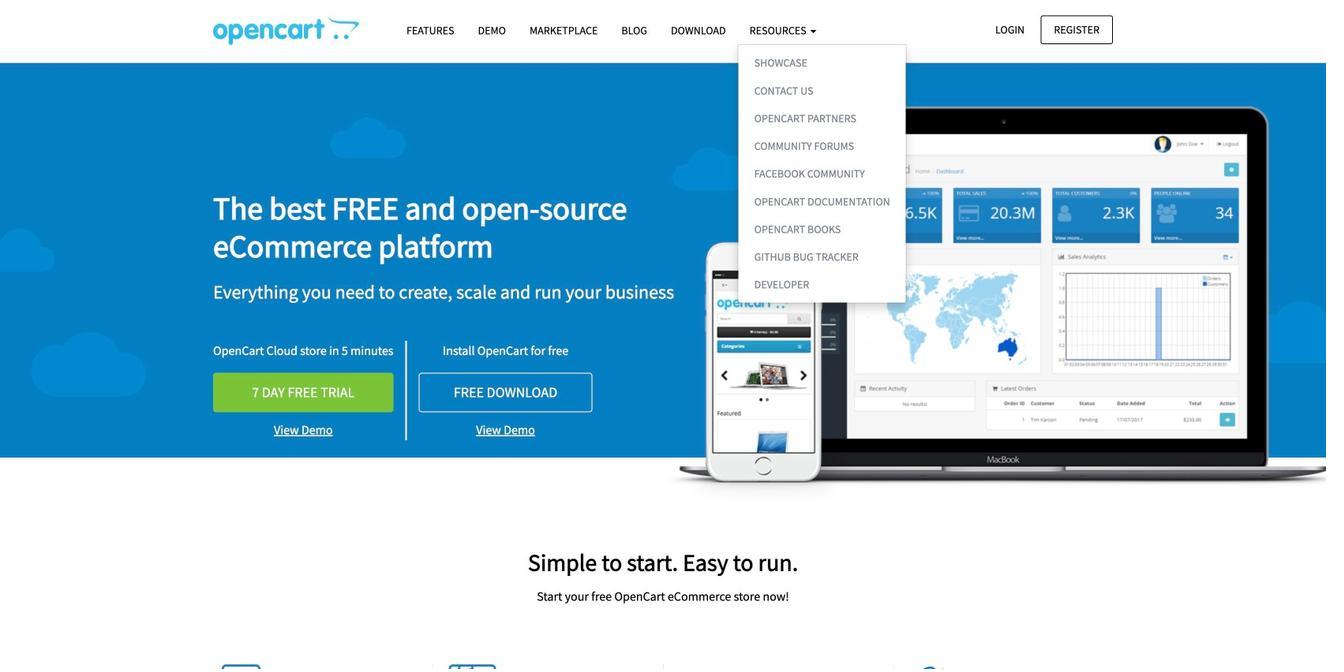 Task type: locate. For each thing, give the bounding box(es) containing it.
opencart - open source shopping cart solution image
[[213, 17, 359, 45]]



Task type: vqa. For each thing, say whether or not it's contained in the screenshot.
OpenCart - Open Source Shopping Cart Solution image
yes



